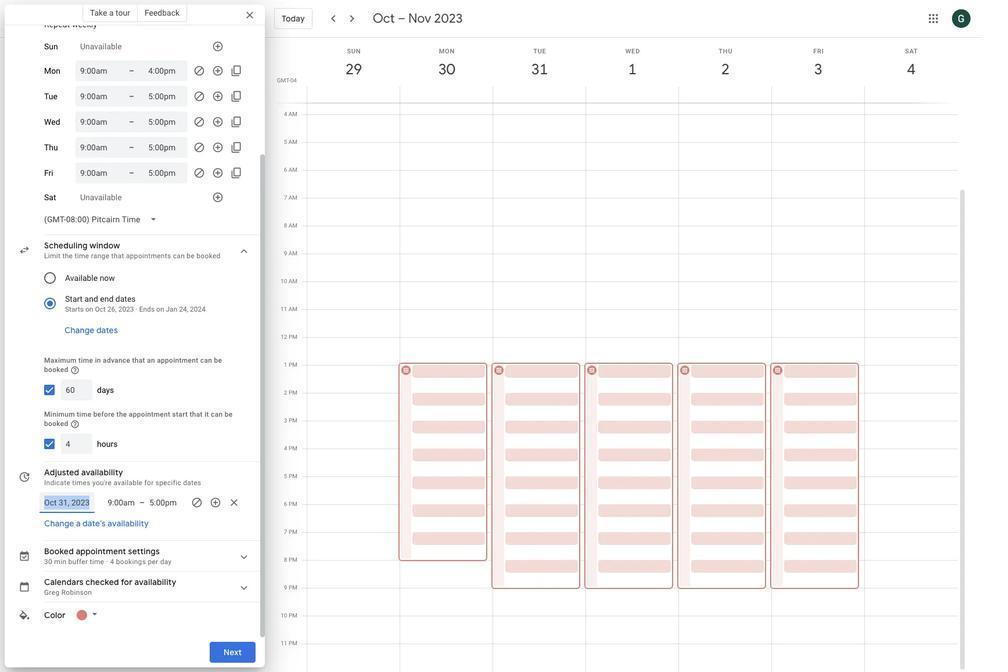 Task type: vqa. For each thing, say whether or not it's contained in the screenshot.
5 AM
yes



Task type: describe. For each thing, give the bounding box(es) containing it.
be for time
[[225, 411, 233, 419]]

4 pm
[[284, 446, 297, 452]]

adjusted availability indicate times you're available for specific dates
[[44, 468, 201, 487]]

nov
[[408, 10, 431, 27]]

11 am
[[281, 306, 297, 313]]

can inside maximum time in advance that an appointment can be booked
[[200, 357, 212, 365]]

take a tour
[[90, 8, 130, 17]]

6 cell from the left
[[770, 3, 865, 673]]

gmt-
[[277, 77, 290, 84]]

available
[[65, 274, 98, 283]]

be inside maximum time in advance that an appointment can be booked
[[214, 357, 222, 365]]

11 for 11 am
[[281, 306, 287, 313]]

today button
[[274, 5, 312, 33]]

31 column header
[[493, 38, 586, 103]]

Maximum days in advance that an appointment can be booked number field
[[66, 380, 88, 401]]

now
[[100, 274, 115, 283]]

for inside adjusted availability indicate times you're available for specific dates
[[144, 479, 154, 487]]

date's
[[83, 519, 106, 529]]

26,
[[107, 306, 117, 314]]

color
[[44, 610, 66, 621]]

6 for 6 pm
[[284, 501, 287, 508]]

– for mon
[[129, 66, 134, 76]]

6 am
[[284, 167, 297, 173]]

9 pm
[[284, 585, 297, 591]]

pm for 2 pm
[[289, 390, 297, 396]]

dates inside start and end dates starts on oct 26, 2023 · ends on jan 24, 2024
[[116, 295, 136, 304]]

6 pm
[[284, 501, 297, 508]]

booked inside maximum time in advance that an appointment can be booked
[[44, 366, 68, 374]]

booked
[[44, 547, 74, 557]]

– left nov
[[398, 10, 405, 27]]

sun for sun
[[44, 42, 58, 51]]

range
[[91, 252, 109, 260]]

4 am
[[284, 111, 297, 117]]

calendars checked for availability greg robinson
[[44, 577, 176, 597]]

dates inside 'change dates' button
[[96, 325, 118, 336]]

thu for thu 2
[[719, 48, 733, 55]]

am for 10 am
[[289, 278, 297, 285]]

settings
[[128, 547, 160, 557]]

monday, october 30 element
[[433, 56, 460, 83]]

7 cell from the left
[[865, 3, 958, 673]]

change a date's availability button
[[40, 513, 153, 534]]

be for window
[[187, 252, 195, 260]]

checked
[[86, 577, 119, 588]]

sat 4
[[905, 48, 918, 79]]

pm for 11 pm
[[289, 641, 297, 647]]

per
[[148, 558, 158, 566]]

bookings
[[116, 558, 146, 566]]

today
[[282, 13, 305, 24]]

3 pm
[[284, 418, 297, 424]]

appointment inside booked appointment settings 30 min buffer time · 4 bookings per day
[[76, 547, 126, 557]]

fri for fri
[[44, 168, 53, 178]]

adjusted
[[44, 468, 79, 478]]

jan
[[166, 306, 177, 314]]

thursday, november 2 element
[[712, 56, 739, 83]]

7 pm
[[284, 529, 297, 536]]

take
[[90, 8, 107, 17]]

pm for 4 pm
[[289, 446, 297, 452]]

scheduling window limit the time range that appointments can be booked
[[44, 241, 221, 260]]

10 for 10 am
[[281, 278, 287, 285]]

04
[[290, 77, 297, 84]]

30 inside booked appointment settings 30 min buffer time · 4 bookings per day
[[44, 558, 52, 566]]

end
[[100, 295, 114, 304]]

for inside the calendars checked for availability greg robinson
[[121, 577, 132, 588]]

– for tue
[[129, 92, 134, 101]]

before
[[93, 411, 115, 419]]

Start time on Fridays text field
[[80, 166, 115, 180]]

8 am
[[284, 223, 297, 229]]

unavailable for sun
[[80, 42, 122, 51]]

robinson
[[61, 589, 92, 597]]

1 cell from the left
[[307, 3, 400, 673]]

6 for 6 am
[[284, 167, 287, 173]]

mon 30
[[438, 48, 455, 79]]

1 vertical spatial 2
[[284, 390, 287, 396]]

that for window
[[111, 252, 124, 260]]

pm for 3 pm
[[289, 418, 297, 424]]

mon for mon
[[44, 66, 60, 76]]

booked appointment settings 30 min buffer time · 4 bookings per day
[[44, 547, 172, 566]]

that inside maximum time in advance that an appointment can be booked
[[132, 357, 145, 365]]

take a tour button
[[82, 3, 138, 22]]

time inside the minimum time before the appointment start that it can be booked
[[77, 411, 91, 419]]

start
[[172, 411, 188, 419]]

31
[[531, 60, 547, 79]]

2 column header
[[679, 38, 772, 103]]

specific
[[156, 479, 181, 487]]

1 horizontal spatial 2023
[[434, 10, 463, 27]]

tuesday, october 31 element
[[526, 56, 553, 83]]

oct – nov 2023
[[373, 10, 463, 27]]

2 pm
[[284, 390, 297, 396]]

calendars
[[44, 577, 84, 588]]

appointments
[[126, 252, 171, 260]]

booked for window
[[197, 252, 221, 260]]

starts
[[65, 306, 84, 314]]

tour
[[116, 8, 130, 17]]

5 pm
[[284, 474, 297, 480]]

window
[[90, 241, 120, 251]]

start
[[65, 295, 83, 304]]

a for change
[[76, 519, 81, 529]]

am for 6 am
[[289, 167, 297, 173]]

pm for 10 pm
[[289, 613, 297, 619]]

day
[[160, 558, 172, 566]]

2024
[[190, 306, 206, 314]]

indicate
[[44, 479, 70, 487]]

End time on Mondays text field
[[148, 64, 183, 78]]

min
[[54, 558, 66, 566]]

am for 11 am
[[289, 306, 297, 313]]

and
[[85, 295, 98, 304]]

9 am
[[284, 250, 297, 257]]

29 column header
[[307, 38, 400, 103]]

time inside booked appointment settings 30 min buffer time · 4 bookings per day
[[90, 558, 104, 566]]

7 am
[[284, 195, 297, 201]]

pm for 12 pm
[[289, 334, 297, 340]]

1 vertical spatial 1
[[284, 362, 287, 368]]

5 for 5 am
[[284, 139, 287, 145]]

1 on from the left
[[85, 306, 93, 314]]

greg
[[44, 589, 60, 597]]

saturday, november 4 element
[[898, 56, 925, 83]]

4 column header
[[865, 38, 958, 103]]

appointment inside the minimum time before the appointment start that it can be booked
[[129, 411, 170, 419]]

8 pm
[[284, 557, 297, 564]]

30 inside "mon 30"
[[438, 60, 454, 79]]

the for time
[[117, 411, 127, 419]]

7 for 7 pm
[[284, 529, 287, 536]]

wed 1
[[626, 48, 640, 79]]

fri 3
[[814, 48, 824, 79]]

minimum
[[44, 411, 75, 419]]

availability for for
[[135, 577, 176, 588]]

4 inside booked appointment settings 30 min buffer time · 4 bookings per day
[[110, 558, 114, 566]]

am for 8 am
[[289, 223, 297, 229]]

5 am
[[284, 139, 297, 145]]

2 on from the left
[[156, 306, 164, 314]]

change for change a date's availability
[[44, 519, 74, 529]]

9 for 9 am
[[284, 250, 287, 257]]

30 column header
[[400, 38, 493, 103]]

fri for fri 3
[[814, 48, 824, 55]]



Task type: locate. For each thing, give the bounding box(es) containing it.
pm right 12
[[289, 334, 297, 340]]

10 up 11 pm
[[281, 613, 287, 619]]

be inside the minimum time before the appointment start that it can be booked
[[225, 411, 233, 419]]

dates down 26,
[[96, 325, 118, 336]]

30
[[438, 60, 454, 79], [44, 558, 52, 566]]

1 vertical spatial thu
[[44, 143, 58, 152]]

booked inside the minimum time before the appointment start that it can be booked
[[44, 420, 68, 428]]

am down 9 am
[[289, 278, 297, 285]]

2023 right nov
[[434, 10, 463, 27]]

End time on Tuesdays text field
[[148, 89, 183, 103]]

1
[[628, 60, 636, 79], [284, 362, 287, 368]]

– right start time on fridays text field
[[129, 168, 134, 178]]

time left in
[[78, 357, 93, 365]]

2 cell from the left
[[399, 3, 493, 673]]

0 vertical spatial that
[[111, 252, 124, 260]]

1 horizontal spatial sun
[[347, 48, 361, 55]]

a left tour
[[109, 8, 114, 17]]

0 horizontal spatial 30
[[44, 558, 52, 566]]

dates right specific
[[183, 479, 201, 487]]

10 for 10 pm
[[281, 613, 287, 619]]

mon up the monday, october 30 element
[[439, 48, 455, 55]]

7 down 6 pm
[[284, 529, 287, 536]]

wednesday, november 1 element
[[619, 56, 646, 83]]

4 cell from the left
[[585, 3, 679, 673]]

booked for time
[[44, 420, 68, 428]]

8 up 9 am
[[284, 223, 287, 229]]

1 vertical spatial booked
[[44, 366, 68, 374]]

0 vertical spatial for
[[144, 479, 154, 487]]

6 pm from the top
[[289, 474, 297, 480]]

booked inside scheduling window limit the time range that appointments can be booked
[[197, 252, 221, 260]]

next button
[[210, 639, 256, 667]]

1 horizontal spatial that
[[132, 357, 145, 365]]

0 horizontal spatial 2023
[[118, 306, 134, 314]]

0 vertical spatial ·
[[136, 306, 138, 314]]

0 vertical spatial thu
[[719, 48, 733, 55]]

thu up thursday, november 2 element
[[719, 48, 733, 55]]

0 horizontal spatial tue
[[44, 92, 57, 101]]

am for 4 am
[[289, 111, 297, 117]]

am down the 8 am
[[289, 250, 297, 257]]

a left date's on the left
[[76, 519, 81, 529]]

0 vertical spatial 11
[[281, 306, 287, 313]]

0 horizontal spatial sun
[[44, 42, 58, 51]]

1 horizontal spatial 2
[[721, 60, 729, 79]]

am up 9 am
[[289, 223, 297, 229]]

0 horizontal spatial be
[[187, 252, 195, 260]]

5 down 4 pm
[[284, 474, 287, 480]]

appointment
[[157, 357, 198, 365], [129, 411, 170, 419], [76, 547, 126, 557]]

1 vertical spatial dates
[[96, 325, 118, 336]]

change
[[64, 325, 94, 336], [44, 519, 74, 529]]

0 horizontal spatial mon
[[44, 66, 60, 76]]

pm
[[289, 334, 297, 340], [289, 362, 297, 368], [289, 390, 297, 396], [289, 418, 297, 424], [289, 446, 297, 452], [289, 474, 297, 480], [289, 501, 297, 508], [289, 529, 297, 536], [289, 557, 297, 564], [289, 585, 297, 591], [289, 613, 297, 619], [289, 641, 297, 647]]

on
[[85, 306, 93, 314], [156, 306, 164, 314]]

0 vertical spatial can
[[173, 252, 185, 260]]

wed for wed
[[44, 117, 60, 127]]

6 up 7 am
[[284, 167, 287, 173]]

change dates
[[64, 325, 118, 336]]

2 6 from the top
[[284, 501, 287, 508]]

0 horizontal spatial that
[[111, 252, 124, 260]]

1 8 from the top
[[284, 223, 287, 229]]

am
[[289, 111, 297, 117], [289, 139, 297, 145], [289, 167, 297, 173], [289, 195, 297, 201], [289, 223, 297, 229], [289, 250, 297, 257], [289, 278, 297, 285], [289, 306, 297, 313]]

1 pm
[[284, 362, 297, 368]]

pm down 6 pm
[[289, 529, 297, 536]]

pm down 8 pm
[[289, 585, 297, 591]]

0 horizontal spatial the
[[62, 252, 73, 260]]

1 horizontal spatial sat
[[905, 48, 918, 55]]

hours
[[97, 440, 118, 449]]

9
[[284, 250, 287, 257], [284, 585, 287, 591]]

1 horizontal spatial fri
[[814, 48, 824, 55]]

the inside scheduling window limit the time range that appointments can be booked
[[62, 252, 73, 260]]

days
[[97, 386, 114, 395]]

1 am from the top
[[289, 111, 297, 117]]

Start time on Mondays text field
[[80, 64, 115, 78]]

0 vertical spatial fri
[[814, 48, 824, 55]]

oct left nov
[[373, 10, 395, 27]]

appointment inside maximum time in advance that an appointment can be booked
[[157, 357, 198, 365]]

4 am from the top
[[289, 195, 297, 201]]

0 vertical spatial 3
[[814, 60, 822, 79]]

0 vertical spatial availability
[[81, 468, 123, 478]]

am for 7 am
[[289, 195, 297, 201]]

1 vertical spatial oct
[[95, 306, 106, 314]]

availability inside adjusted availability indicate times you're available for specific dates
[[81, 468, 123, 478]]

2 horizontal spatial be
[[225, 411, 233, 419]]

sunday, october 29 element
[[340, 56, 367, 83]]

can
[[173, 252, 185, 260], [200, 357, 212, 365], [211, 411, 223, 419]]

2 vertical spatial that
[[190, 411, 203, 419]]

1 vertical spatial ·
[[106, 558, 108, 566]]

1 horizontal spatial the
[[117, 411, 127, 419]]

available now
[[65, 274, 115, 283]]

2 11 from the top
[[281, 641, 287, 647]]

thu left start time on thursdays "text box"
[[44, 143, 58, 152]]

0 vertical spatial oct
[[373, 10, 395, 27]]

0 horizontal spatial a
[[76, 519, 81, 529]]

the down scheduling
[[62, 252, 73, 260]]

it
[[205, 411, 209, 419]]

– right start time text field
[[139, 498, 145, 508]]

dates inside adjusted availability indicate times you're available for specific dates
[[183, 479, 201, 487]]

1 vertical spatial the
[[117, 411, 127, 419]]

4 inside sat 4
[[907, 60, 915, 79]]

Start time on Thursdays text field
[[80, 141, 115, 155]]

sat up saturday, november 4 element at the right of the page
[[905, 48, 918, 55]]

thu
[[719, 48, 733, 55], [44, 143, 58, 152]]

pm down 9 pm
[[289, 613, 297, 619]]

10 am
[[281, 278, 297, 285]]

am down the 6 am
[[289, 195, 297, 201]]

0 vertical spatial 1
[[628, 60, 636, 79]]

availability for date's
[[108, 519, 149, 529]]

a for take
[[109, 8, 114, 17]]

booked down minimum
[[44, 420, 68, 428]]

availability down per
[[135, 577, 176, 588]]

time left 'range'
[[75, 252, 89, 260]]

7 for 7 am
[[284, 195, 287, 201]]

5
[[284, 139, 287, 145], [284, 474, 287, 480]]

10 pm from the top
[[289, 585, 297, 591]]

0 horizontal spatial 1
[[284, 362, 287, 368]]

for down bookings at the left of page
[[121, 577, 132, 588]]

2 vertical spatial availability
[[135, 577, 176, 588]]

1 vertical spatial change
[[44, 519, 74, 529]]

1 vertical spatial can
[[200, 357, 212, 365]]

4
[[907, 60, 915, 79], [284, 111, 287, 117], [284, 446, 287, 452], [110, 558, 114, 566]]

availability inside the calendars checked for availability greg robinson
[[135, 577, 176, 588]]

1 horizontal spatial wed
[[626, 48, 640, 55]]

6 up 7 pm
[[284, 501, 287, 508]]

1 6 from the top
[[284, 167, 287, 173]]

on down the "and"
[[85, 306, 93, 314]]

sun
[[44, 42, 58, 51], [347, 48, 361, 55]]

pm for 1 pm
[[289, 362, 297, 368]]

tue
[[533, 48, 547, 55], [44, 92, 57, 101]]

tue up the 31
[[533, 48, 547, 55]]

7 am from the top
[[289, 278, 297, 285]]

oct left 26,
[[95, 306, 106, 314]]

Start time on Wednesdays text field
[[80, 115, 115, 129]]

11 pm
[[281, 641, 297, 647]]

fri up friday, november 3 element
[[814, 48, 824, 55]]

2 vertical spatial can
[[211, 411, 223, 419]]

1 10 from the top
[[281, 278, 287, 285]]

1 vertical spatial 10
[[281, 613, 287, 619]]

unavailable down start time on fridays text field
[[80, 193, 122, 202]]

· left ends
[[136, 306, 138, 314]]

11 for 11 pm
[[281, 641, 287, 647]]

pm up 4 pm
[[289, 418, 297, 424]]

wed up wednesday, november 1 element at the top
[[626, 48, 640, 55]]

fri inside 3 'column header'
[[814, 48, 824, 55]]

1 unavailable from the top
[[80, 42, 122, 51]]

0 vertical spatial 10
[[281, 278, 287, 285]]

on left jan
[[156, 306, 164, 314]]

End time on Fridays text field
[[148, 166, 183, 180]]

the right before
[[117, 411, 127, 419]]

2 inside thu 2
[[721, 60, 729, 79]]

1 vertical spatial appointment
[[129, 411, 170, 419]]

pm for 8 pm
[[289, 557, 297, 564]]

1 vertical spatial 3
[[284, 418, 287, 424]]

0 vertical spatial change
[[64, 325, 94, 336]]

sat for sat
[[44, 193, 56, 202]]

an
[[147, 357, 155, 365]]

fri left start time on fridays text field
[[44, 168, 53, 178]]

1 vertical spatial availability
[[108, 519, 149, 529]]

1 horizontal spatial 3
[[814, 60, 822, 79]]

2 am from the top
[[289, 139, 297, 145]]

limit
[[44, 252, 61, 260]]

0 vertical spatial tue
[[533, 48, 547, 55]]

10
[[281, 278, 287, 285], [281, 613, 287, 619]]

wed left the start time on wednesdays text field
[[44, 117, 60, 127]]

pm down 7 pm
[[289, 557, 297, 564]]

the inside the minimum time before the appointment start that it can be booked
[[117, 411, 127, 419]]

1 horizontal spatial mon
[[439, 48, 455, 55]]

1 column header
[[586, 38, 679, 103]]

8 am from the top
[[289, 306, 297, 313]]

0 vertical spatial 2023
[[434, 10, 463, 27]]

0 vertical spatial be
[[187, 252, 195, 260]]

0 horizontal spatial sat
[[44, 193, 56, 202]]

3
[[814, 60, 822, 79], [284, 418, 287, 424]]

2 unavailable from the top
[[80, 193, 122, 202]]

3 cell from the left
[[492, 3, 586, 673]]

pm down the 3 pm
[[289, 446, 297, 452]]

Start time on Tuesdays text field
[[80, 89, 115, 103]]

times
[[72, 479, 90, 487]]

1 horizontal spatial 1
[[628, 60, 636, 79]]

tue inside tue 31
[[533, 48, 547, 55]]

2 5 from the top
[[284, 474, 287, 480]]

sat
[[905, 48, 918, 55], [44, 193, 56, 202]]

10 pm
[[281, 613, 297, 619]]

dates up 26,
[[116, 295, 136, 304]]

End time text field
[[149, 496, 182, 510]]

11 up 12
[[281, 306, 287, 313]]

am up 5 am
[[289, 111, 297, 117]]

can inside the minimum time before the appointment start that it can be booked
[[211, 411, 223, 419]]

0 horizontal spatial ·
[[106, 558, 108, 566]]

11
[[281, 306, 287, 313], [281, 641, 287, 647]]

1 inside wed 1
[[628, 60, 636, 79]]

1 9 from the top
[[284, 250, 287, 257]]

0 vertical spatial unavailable
[[80, 42, 122, 51]]

· up checked
[[106, 558, 108, 566]]

cell
[[307, 3, 400, 673], [399, 3, 493, 673], [492, 3, 586, 673], [585, 3, 679, 673], [677, 3, 772, 673], [770, 3, 865, 673], [865, 3, 958, 673]]

1 vertical spatial 9
[[284, 585, 287, 591]]

1 vertical spatial mon
[[44, 66, 60, 76]]

· inside booked appointment settings 30 min buffer time · 4 bookings per day
[[106, 558, 108, 566]]

0 horizontal spatial on
[[85, 306, 93, 314]]

0 vertical spatial 7
[[284, 195, 287, 201]]

1 11 from the top
[[281, 306, 287, 313]]

Minimum amount of hours before the start of the appointment that it can be booked number field
[[66, 434, 88, 455]]

thu for thu
[[44, 143, 58, 152]]

pm for 6 pm
[[289, 501, 297, 508]]

time
[[75, 252, 89, 260], [78, 357, 93, 365], [77, 411, 91, 419], [90, 558, 104, 566]]

2 9 from the top
[[284, 585, 287, 591]]

for left specific
[[144, 479, 154, 487]]

a inside button
[[76, 519, 81, 529]]

pm down 4 pm
[[289, 474, 297, 480]]

can down 2024
[[200, 357, 212, 365]]

5 pm from the top
[[289, 446, 297, 452]]

· inside start and end dates starts on oct 26, 2023 · ends on jan 24, 2024
[[136, 306, 138, 314]]

oct inside start and end dates starts on oct 26, 2023 · ends on jan 24, 2024
[[95, 306, 106, 314]]

time inside scheduling window limit the time range that appointments can be booked
[[75, 252, 89, 260]]

change inside 'change dates' button
[[64, 325, 94, 336]]

sat inside 4 column header
[[905, 48, 918, 55]]

feedback
[[145, 8, 180, 17]]

wed
[[626, 48, 640, 55], [44, 117, 60, 127]]

appointment left "start"
[[129, 411, 170, 419]]

booked up 2024
[[197, 252, 221, 260]]

2 10 from the top
[[281, 613, 287, 619]]

1 7 from the top
[[284, 195, 287, 201]]

1 vertical spatial 11
[[281, 641, 287, 647]]

5 cell from the left
[[677, 3, 772, 673]]

unavailable for sat
[[80, 193, 122, 202]]

5 am from the top
[[289, 223, 297, 229]]

0 horizontal spatial thu
[[44, 143, 58, 152]]

8 pm from the top
[[289, 529, 297, 536]]

option group containing available now
[[40, 266, 239, 317]]

– for thu
[[129, 143, 134, 152]]

booked down maximum
[[44, 366, 68, 374]]

gmt-04
[[277, 77, 297, 84]]

9 pm from the top
[[289, 557, 297, 564]]

that
[[111, 252, 124, 260], [132, 357, 145, 365], [190, 411, 203, 419]]

End time on Thursdays text field
[[148, 141, 183, 155]]

pm for 5 pm
[[289, 474, 297, 480]]

0 horizontal spatial fri
[[44, 168, 53, 178]]

1 vertical spatial 5
[[284, 474, 287, 480]]

fri
[[814, 48, 824, 55], [44, 168, 53, 178]]

can for time
[[211, 411, 223, 419]]

11 pm from the top
[[289, 613, 297, 619]]

0 vertical spatial 6
[[284, 167, 287, 173]]

ends
[[139, 306, 155, 314]]

am up "12 pm"
[[289, 306, 297, 313]]

– for fri
[[129, 168, 134, 178]]

appointment right "an"
[[157, 357, 198, 365]]

can right it
[[211, 411, 223, 419]]

8 for 8 am
[[284, 223, 287, 229]]

12
[[281, 334, 287, 340]]

tue for tue 31
[[533, 48, 547, 55]]

0 horizontal spatial 3
[[284, 418, 287, 424]]

next
[[224, 648, 242, 658]]

1 5 from the top
[[284, 139, 287, 145]]

5 for 5 pm
[[284, 474, 287, 480]]

1 horizontal spatial 30
[[438, 60, 454, 79]]

1 horizontal spatial a
[[109, 8, 114, 17]]

unavailable up 'start time on mondays' text box
[[80, 42, 122, 51]]

that inside the minimum time before the appointment start that it can be booked
[[190, 411, 203, 419]]

can inside scheduling window limit the time range that appointments can be booked
[[173, 252, 185, 260]]

tue for tue
[[44, 92, 57, 101]]

12 pm
[[281, 334, 297, 340]]

12 pm from the top
[[289, 641, 297, 647]]

advance
[[103, 357, 130, 365]]

2 7 from the top
[[284, 529, 287, 536]]

0 vertical spatial 30
[[438, 60, 454, 79]]

mon left 'start time on mondays' text box
[[44, 66, 60, 76]]

sat for sat 4
[[905, 48, 918, 55]]

0 horizontal spatial 2
[[284, 390, 287, 396]]

8 for 8 pm
[[284, 557, 287, 564]]

you're
[[92, 479, 112, 487]]

pm down 10 pm
[[289, 641, 297, 647]]

1 vertical spatial sat
[[44, 193, 56, 202]]

3 pm from the top
[[289, 390, 297, 396]]

2 vertical spatial be
[[225, 411, 233, 419]]

pm down 1 pm
[[289, 390, 297, 396]]

availability up you're
[[81, 468, 123, 478]]

change a date's availability
[[44, 519, 149, 529]]

2
[[721, 60, 729, 79], [284, 390, 287, 396]]

– left end time on wednesdays text field
[[129, 117, 134, 127]]

sat up scheduling
[[44, 193, 56, 202]]

9 up 10 am
[[284, 250, 287, 257]]

1 vertical spatial 6
[[284, 501, 287, 508]]

Date text field
[[44, 496, 90, 510]]

option group
[[40, 266, 239, 317]]

·
[[136, 306, 138, 314], [106, 558, 108, 566]]

time left before
[[77, 411, 91, 419]]

1 vertical spatial unavailable
[[80, 193, 122, 202]]

available
[[114, 479, 142, 487]]

that inside scheduling window limit the time range that appointments can be booked
[[111, 252, 124, 260]]

am for 5 am
[[289, 139, 297, 145]]

1 horizontal spatial on
[[156, 306, 164, 314]]

row
[[302, 3, 958, 673]]

3 column header
[[772, 38, 865, 103]]

End time on Wednesdays text field
[[148, 115, 183, 129]]

be
[[187, 252, 195, 260], [214, 357, 222, 365], [225, 411, 233, 419]]

mon for mon 30
[[439, 48, 455, 55]]

sun inside "sun 29"
[[347, 48, 361, 55]]

that left it
[[190, 411, 203, 419]]

2 vertical spatial appointment
[[76, 547, 126, 557]]

0 vertical spatial booked
[[197, 252, 221, 260]]

4 pm from the top
[[289, 418, 297, 424]]

8 down 7 pm
[[284, 557, 287, 564]]

friday, november 3 element
[[805, 56, 832, 83]]

1 pm from the top
[[289, 334, 297, 340]]

1 horizontal spatial thu
[[719, 48, 733, 55]]

tue 31
[[531, 48, 547, 79]]

– left end time on tuesdays text box
[[129, 92, 134, 101]]

1 vertical spatial be
[[214, 357, 222, 365]]

– for wed
[[129, 117, 134, 127]]

6 am from the top
[[289, 250, 297, 257]]

7 down the 6 am
[[284, 195, 287, 201]]

29
[[345, 60, 361, 79]]

in
[[95, 357, 101, 365]]

availability down start time text field
[[108, 519, 149, 529]]

0 horizontal spatial wed
[[44, 117, 60, 127]]

wed inside 1 column header
[[626, 48, 640, 55]]

can right appointments
[[173, 252, 185, 260]]

3 am from the top
[[289, 167, 297, 173]]

sun 29
[[345, 48, 361, 79]]

change down date text box
[[44, 519, 74, 529]]

9 up 10 pm
[[284, 585, 287, 591]]

10 up the 11 am
[[281, 278, 287, 285]]

1 horizontal spatial ·
[[136, 306, 138, 314]]

0 vertical spatial a
[[109, 8, 114, 17]]

5 up the 6 am
[[284, 139, 287, 145]]

None field
[[40, 14, 123, 35], [40, 209, 166, 230], [40, 14, 123, 35], [40, 209, 166, 230]]

wed for wed 1
[[626, 48, 640, 55]]

be inside scheduling window limit the time range that appointments can be booked
[[187, 252, 195, 260]]

change inside change a date's availability button
[[44, 519, 74, 529]]

0 horizontal spatial oct
[[95, 306, 106, 314]]

grid containing 29
[[270, 3, 967, 673]]

thu 2
[[719, 48, 733, 79]]

buffer
[[68, 558, 88, 566]]

1 vertical spatial for
[[121, 577, 132, 588]]

– right 'start time on mondays' text box
[[129, 66, 134, 76]]

pm up 7 pm
[[289, 501, 297, 508]]

scheduling
[[44, 241, 88, 251]]

1 vertical spatial tue
[[44, 92, 57, 101]]

0 vertical spatial dates
[[116, 295, 136, 304]]

1 vertical spatial a
[[76, 519, 81, 529]]

2023 inside start and end dates starts on oct 26, 2023 · ends on jan 24, 2024
[[118, 306, 134, 314]]

change for change dates
[[64, 325, 94, 336]]

change down starts
[[64, 325, 94, 336]]

grid
[[270, 3, 967, 673]]

0 vertical spatial mon
[[439, 48, 455, 55]]

am up 7 am
[[289, 167, 297, 173]]

the
[[62, 252, 73, 260], [117, 411, 127, 419]]

am for 9 am
[[289, 250, 297, 257]]

that left "an"
[[132, 357, 145, 365]]

tue left start time on tuesdays text box
[[44, 92, 57, 101]]

0 vertical spatial wed
[[626, 48, 640, 55]]

change dates button
[[60, 317, 123, 345]]

sun for sun 29
[[347, 48, 361, 55]]

2 horizontal spatial that
[[190, 411, 203, 419]]

7
[[284, 195, 287, 201], [284, 529, 287, 536]]

a inside button
[[109, 8, 114, 17]]

that for time
[[190, 411, 203, 419]]

time inside maximum time in advance that an appointment can be booked
[[78, 357, 93, 365]]

2 pm from the top
[[289, 362, 297, 368]]

minimum time before the appointment start that it can be booked
[[44, 411, 233, 428]]

availability
[[81, 468, 123, 478], [108, 519, 149, 529], [135, 577, 176, 588]]

appointment up buffer
[[76, 547, 126, 557]]

maximum time in advance that an appointment can be booked
[[44, 357, 222, 374]]

1 horizontal spatial tue
[[533, 48, 547, 55]]

0 horizontal spatial for
[[121, 577, 132, 588]]

maximum
[[44, 357, 77, 365]]

1 vertical spatial 7
[[284, 529, 287, 536]]

7 pm from the top
[[289, 501, 297, 508]]

pm up 2 pm
[[289, 362, 297, 368]]

3 inside the fri 3
[[814, 60, 822, 79]]

– right start time on thursdays "text box"
[[129, 143, 134, 152]]

am up the 6 am
[[289, 139, 297, 145]]

6
[[284, 167, 287, 173], [284, 501, 287, 508]]

pm for 7 pm
[[289, 529, 297, 536]]

0 vertical spatial the
[[62, 252, 73, 260]]

mon
[[439, 48, 455, 55], [44, 66, 60, 76]]

1 horizontal spatial for
[[144, 479, 154, 487]]

9 for 9 pm
[[284, 585, 287, 591]]

thu inside 2 column header
[[719, 48, 733, 55]]

11 down 10 pm
[[281, 641, 287, 647]]

2 vertical spatial booked
[[44, 420, 68, 428]]

that down window
[[111, 252, 124, 260]]

time right buffer
[[90, 558, 104, 566]]

the for window
[[62, 252, 73, 260]]

1 horizontal spatial oct
[[373, 10, 395, 27]]

2023 right 26,
[[118, 306, 134, 314]]

24,
[[179, 306, 188, 314]]

0 vertical spatial 8
[[284, 223, 287, 229]]

pm for 9 pm
[[289, 585, 297, 591]]

mon inside "mon 30"
[[439, 48, 455, 55]]

availability inside button
[[108, 519, 149, 529]]

start and end dates starts on oct 26, 2023 · ends on jan 24, 2024
[[65, 295, 206, 314]]

can for window
[[173, 252, 185, 260]]

feedback button
[[138, 3, 187, 22]]

1 vertical spatial 30
[[44, 558, 52, 566]]

Start time text field
[[102, 496, 135, 510]]

2 8 from the top
[[284, 557, 287, 564]]

1 vertical spatial fri
[[44, 168, 53, 178]]



